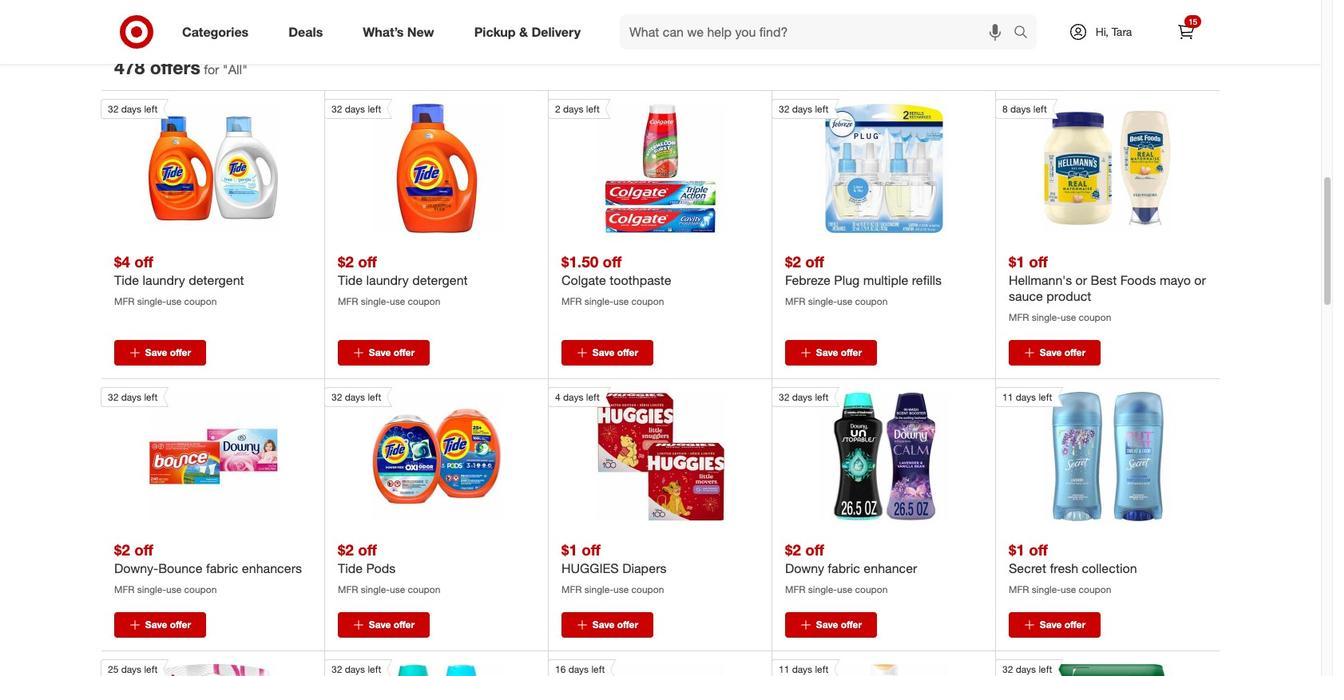 Task type: vqa. For each thing, say whether or not it's contained in the screenshot.
What's
yes



Task type: locate. For each thing, give the bounding box(es) containing it.
mfr inside '$1.50 off colgate toothpaste mfr single-use coupon'
[[562, 295, 582, 307]]

0 horizontal spatial laundry
[[143, 272, 185, 288]]

bounce
[[158, 561, 202, 577]]

save offer for $2 off febreze plug multiple refills mfr single-use coupon
[[816, 347, 862, 359]]

downy-
[[114, 561, 158, 577]]

1 horizontal spatial fabric
[[828, 561, 860, 577]]

32
[[108, 103, 119, 115], [332, 103, 342, 115], [779, 103, 790, 115], [108, 391, 119, 403], [332, 391, 342, 403], [779, 391, 790, 403], [332, 664, 342, 676], [1003, 664, 1013, 676]]

save offer down $2 off tide pods mfr single-use coupon
[[369, 619, 415, 631]]

$1.50 off colgate toothpaste mfr single-use coupon
[[562, 252, 671, 307]]

off
[[134, 252, 153, 271], [358, 252, 377, 271], [603, 252, 622, 271], [805, 252, 824, 271], [1029, 252, 1048, 271], [134, 541, 153, 559], [358, 541, 377, 559], [582, 541, 601, 559], [805, 541, 824, 559], [1029, 541, 1048, 559]]

use inside '$1.50 off colgate toothpaste mfr single-use coupon'
[[613, 295, 629, 307]]

1 detergent from the left
[[189, 272, 244, 288]]

0 vertical spatial 11
[[1003, 391, 1013, 403]]

tide inside $4 off tide laundry detergent mfr single-use coupon
[[114, 272, 139, 288]]

tide
[[114, 272, 139, 288], [338, 272, 363, 288], [338, 561, 363, 577]]

detergent for $2 off
[[412, 272, 468, 288]]

save offer up 4 days left
[[593, 347, 638, 359]]

save offer for $1.50 off colgate toothpaste mfr single-use coupon
[[593, 347, 638, 359]]

coupon inside $1 off hellmann's or best foods mayo or sauce product mfr single-use coupon
[[1079, 311, 1111, 323]]

1 horizontal spatial detergent
[[412, 272, 468, 288]]

save offer up 16 days left button
[[593, 619, 638, 631]]

1 laundry from the left
[[143, 272, 185, 288]]

save offer button for $2 off downy-bounce fabric enhancers mfr single-use coupon
[[114, 613, 206, 638]]

use inside $2 off febreze plug multiple refills mfr single-use coupon
[[837, 295, 853, 307]]

2 or from the left
[[1194, 272, 1206, 288]]

32 days left for $2 off tide laundry detergent mfr single-use coupon
[[332, 103, 381, 115]]

1 horizontal spatial or
[[1194, 272, 1206, 288]]

left
[[144, 103, 158, 115], [368, 103, 381, 115], [586, 103, 600, 115], [815, 103, 829, 115], [1033, 103, 1047, 115], [144, 391, 158, 403], [368, 391, 381, 403], [586, 391, 600, 403], [815, 391, 829, 403], [1039, 391, 1052, 403], [144, 664, 158, 676], [368, 664, 381, 676], [591, 664, 605, 676], [815, 664, 829, 676], [1039, 664, 1052, 676]]

save offer down fresh
[[1040, 619, 1086, 631]]

single- inside '$1.50 off colgate toothpaste mfr single-use coupon'
[[585, 295, 613, 307]]

11 for topmost 11 days left button
[[1003, 391, 1013, 403]]

$1 up huggies
[[562, 541, 577, 559]]

save offer down product on the right top
[[1040, 347, 1086, 359]]

search button
[[1006, 14, 1045, 53]]

mfr inside $2 off tide laundry detergent mfr single-use coupon
[[338, 295, 358, 307]]

offer down $2 off tide laundry detergent mfr single-use coupon
[[394, 347, 415, 359]]

offer down the $1 off secret fresh collection mfr single-use coupon
[[1065, 619, 1086, 631]]

sauce
[[1009, 288, 1043, 304]]

laundry for $4 off
[[143, 272, 185, 288]]

32 for $2 off tide laundry detergent mfr single-use coupon
[[332, 103, 342, 115]]

$2 inside $2 off febreze plug multiple refills mfr single-use coupon
[[785, 252, 801, 271]]

off inside $2 off tide laundry detergent mfr single-use coupon
[[358, 252, 377, 271]]

offer down $2 off downy fabric enhancer mfr single-use coupon
[[841, 619, 862, 631]]

multiple
[[863, 272, 908, 288]]

save offer button up 16 days left button
[[562, 613, 653, 638]]

save down product on the right top
[[1040, 347, 1062, 359]]

product
[[1047, 288, 1091, 304]]

days inside '2 days left' button
[[563, 103, 583, 115]]

use inside $4 off tide laundry detergent mfr single-use coupon
[[166, 295, 182, 307]]

1 vertical spatial 11
[[779, 664, 790, 676]]

save offer button for $2 off tide laundry detergent mfr single-use coupon
[[338, 340, 430, 366]]

laundry inside $2 off tide laundry detergent mfr single-use coupon
[[366, 272, 409, 288]]

single- inside $2 off tide laundry detergent mfr single-use coupon
[[361, 295, 390, 307]]

use inside $2 off tide laundry detergent mfr single-use coupon
[[390, 295, 405, 307]]

foods
[[1121, 272, 1156, 288]]

1 or from the left
[[1076, 272, 1087, 288]]

save offer button up 25 days left button
[[114, 613, 206, 638]]

or right mayo
[[1194, 272, 1206, 288]]

4
[[555, 391, 561, 403]]

laundry
[[143, 272, 185, 288], [366, 272, 409, 288]]

days
[[121, 103, 141, 115], [345, 103, 365, 115], [563, 103, 583, 115], [792, 103, 812, 115], [1010, 103, 1031, 115], [121, 391, 141, 403], [345, 391, 365, 403], [563, 391, 583, 403], [792, 391, 812, 403], [1016, 391, 1036, 403], [121, 664, 141, 676], [345, 664, 365, 676], [568, 664, 589, 676], [792, 664, 812, 676], [1016, 664, 1036, 676]]

$2 for febreze plug multiple refills
[[785, 252, 801, 271]]

mfr inside $2 off febreze plug multiple refills mfr single-use coupon
[[785, 295, 806, 307]]

off for $4 off tide laundry detergent mfr single-use coupon
[[134, 252, 153, 271]]

use inside $1 off huggies diapers mfr single-use coupon
[[613, 584, 629, 596]]

save down $2 off tide laundry detergent mfr single-use coupon
[[369, 347, 391, 359]]

$2 inside $2 off tide laundry detergent mfr single-use coupon
[[338, 252, 354, 271]]

tide inside $2 off tide pods mfr single-use coupon
[[338, 561, 363, 577]]

save offer button down $4 off tide laundry detergent mfr single-use coupon
[[114, 340, 206, 366]]

pickup & delivery link
[[461, 14, 601, 50]]

categories link
[[169, 14, 269, 50]]

pickup & delivery
[[474, 24, 581, 40]]

off inside $2 off febreze plug multiple refills mfr single-use coupon
[[805, 252, 824, 271]]

mfr inside $4 off tide laundry detergent mfr single-use coupon
[[114, 295, 135, 307]]

save offer button down $2 off downy fabric enhancer mfr single-use coupon
[[785, 613, 877, 638]]

save for $1 off secret fresh collection mfr single-use coupon
[[1040, 619, 1062, 631]]

refills
[[912, 272, 942, 288]]

off for $2 off downy-bounce fabric enhancers mfr single-use coupon
[[134, 541, 153, 559]]

save offer button for $2 off downy fabric enhancer mfr single-use coupon
[[785, 613, 877, 638]]

$1 up secret
[[1009, 541, 1025, 559]]

0 horizontal spatial "
[[223, 62, 228, 77]]

2 fabric from the left
[[828, 561, 860, 577]]

colgate
[[562, 272, 606, 288]]

16
[[555, 664, 566, 676]]

save offer up 25 days left button
[[145, 619, 191, 631]]

collection
[[1082, 561, 1137, 577]]

1 vertical spatial 11 days left
[[779, 664, 829, 676]]

single- inside $1 off hellmann's or best foods mayo or sauce product mfr single-use coupon
[[1032, 311, 1061, 323]]

save down downy
[[816, 619, 838, 631]]

2 laundry from the left
[[366, 272, 409, 288]]

huggies
[[562, 561, 619, 577]]

25 days left
[[108, 664, 158, 676]]

1 horizontal spatial laundry
[[366, 272, 409, 288]]

coupon inside $2 off downy fabric enhancer mfr single-use coupon
[[855, 584, 888, 596]]

plug
[[834, 272, 860, 288]]

save offer down plug
[[816, 347, 862, 359]]

off inside $2 off downy fabric enhancer mfr single-use coupon
[[805, 541, 824, 559]]

32 for $2 off downy-bounce fabric enhancers mfr single-use coupon
[[108, 391, 119, 403]]

11
[[1003, 391, 1013, 403], [779, 664, 790, 676]]

detergent inside $2 off tide laundry detergent mfr single-use coupon
[[412, 272, 468, 288]]

toothpaste
[[610, 272, 671, 288]]

or
[[1076, 272, 1087, 288], [1194, 272, 1206, 288]]

offer up 25 days left button
[[170, 619, 191, 631]]

delivery
[[532, 24, 581, 40]]

offer down $2 off tide pods mfr single-use coupon
[[394, 619, 415, 631]]

categories
[[182, 24, 249, 40]]

offer for $2 off febreze plug multiple refills mfr single-use coupon
[[841, 347, 862, 359]]

save offer button down $2 off tide laundry detergent mfr single-use coupon
[[338, 340, 430, 366]]

save offer button down fresh
[[1009, 613, 1101, 638]]

1 vertical spatial 11 days left button
[[772, 660, 949, 677]]

coupon inside $4 off tide laundry detergent mfr single-use coupon
[[184, 295, 217, 307]]

32 days left button
[[101, 99, 278, 233], [324, 99, 501, 233], [772, 99, 949, 233], [101, 387, 278, 522], [324, 387, 501, 522], [772, 387, 949, 522], [324, 660, 501, 677], [995, 660, 1173, 677]]

save
[[145, 347, 167, 359], [369, 347, 391, 359], [593, 347, 615, 359], [816, 347, 838, 359], [1040, 347, 1062, 359], [145, 619, 167, 631], [369, 619, 391, 631], [593, 619, 615, 631], [816, 619, 838, 631], [1040, 619, 1062, 631]]

$1
[[1009, 252, 1025, 271], [562, 541, 577, 559], [1009, 541, 1025, 559]]

2 " from the left
[[242, 62, 248, 77]]

1 horizontal spatial 11 days left button
[[995, 387, 1173, 522]]

$1 up the hellmann's
[[1009, 252, 1025, 271]]

off for $2 off febreze plug multiple refills mfr single-use coupon
[[805, 252, 824, 271]]

0 horizontal spatial fabric
[[206, 561, 238, 577]]

off inside $1 off huggies diapers mfr single-use coupon
[[582, 541, 601, 559]]

save offer down $2 off tide laundry detergent mfr single-use coupon
[[369, 347, 415, 359]]

$4
[[114, 252, 130, 271]]

mfr
[[114, 295, 135, 307], [338, 295, 358, 307], [562, 295, 582, 307], [785, 295, 806, 307], [1009, 311, 1029, 323], [114, 584, 135, 596], [338, 584, 358, 596], [562, 584, 582, 596], [785, 584, 806, 596], [1009, 584, 1029, 596]]

save for $1 off hellmann's or best foods mayo or sauce product mfr single-use coupon
[[1040, 347, 1062, 359]]

save up 4 days left
[[593, 347, 615, 359]]

$2 inside $2 off tide pods mfr single-use coupon
[[338, 541, 354, 559]]

save down fresh
[[1040, 619, 1062, 631]]

15 link
[[1169, 14, 1204, 50]]

offer right 478
[[150, 56, 191, 78]]

hellmann's
[[1009, 272, 1072, 288]]

$1 off hellmann's or best foods mayo or sauce product mfr single-use coupon
[[1009, 252, 1206, 323]]

mfr inside the $1 off secret fresh collection mfr single-use coupon
[[1009, 584, 1029, 596]]

offer down product on the right top
[[1065, 347, 1086, 359]]

off inside $1 off hellmann's or best foods mayo or sauce product mfr single-use coupon
[[1029, 252, 1048, 271]]

tide inside $2 off tide laundry detergent mfr single-use coupon
[[338, 272, 363, 288]]

detergent
[[189, 272, 244, 288], [412, 272, 468, 288]]

coupon inside $2 off tide pods mfr single-use coupon
[[408, 584, 440, 596]]

$1 inside $1 off hellmann's or best foods mayo or sauce product mfr single-use coupon
[[1009, 252, 1025, 271]]

coupon inside $2 off tide laundry detergent mfr single-use coupon
[[408, 295, 440, 307]]

off inside $4 off tide laundry detergent mfr single-use coupon
[[134, 252, 153, 271]]

off for $2 off tide pods mfr single-use coupon
[[358, 541, 377, 559]]

single- inside the $1 off secret fresh collection mfr single-use coupon
[[1032, 584, 1061, 596]]

save offer button for $2 off febreze plug multiple refills mfr single-use coupon
[[785, 340, 877, 366]]

save offer button
[[114, 340, 206, 366], [338, 340, 430, 366], [562, 340, 653, 366], [785, 340, 877, 366], [1009, 340, 1101, 366], [114, 613, 206, 638], [338, 613, 430, 638], [562, 613, 653, 638], [785, 613, 877, 638], [1009, 613, 1101, 638]]

$2 for downy fabric enhancer
[[785, 541, 801, 559]]

coupon
[[184, 295, 217, 307], [408, 295, 440, 307], [632, 295, 664, 307], [855, 295, 888, 307], [1079, 311, 1111, 323], [184, 584, 217, 596], [408, 584, 440, 596], [632, 584, 664, 596], [855, 584, 888, 596], [1079, 584, 1111, 596]]

4 days left
[[555, 391, 600, 403]]

save for $2 off febreze plug multiple refills mfr single-use coupon
[[816, 347, 838, 359]]

fabric
[[206, 561, 238, 577], [828, 561, 860, 577]]

save offer for $2 off tide laundry detergent mfr single-use coupon
[[369, 347, 415, 359]]

offer down the toothpaste
[[617, 347, 638, 359]]

32 days left
[[108, 103, 158, 115], [332, 103, 381, 115], [779, 103, 829, 115], [108, 391, 158, 403], [332, 391, 381, 403], [779, 391, 829, 403], [332, 664, 381, 676], [1003, 664, 1052, 676]]

offer
[[150, 56, 191, 78], [170, 347, 191, 359], [394, 347, 415, 359], [617, 347, 638, 359], [841, 347, 862, 359], [1065, 347, 1086, 359], [170, 619, 191, 631], [394, 619, 415, 631], [617, 619, 638, 631], [841, 619, 862, 631], [1065, 619, 1086, 631]]

0 horizontal spatial or
[[1076, 272, 1087, 288]]

fresh
[[1050, 561, 1078, 577]]

32 for $2 off downy fabric enhancer mfr single-use coupon
[[779, 391, 790, 403]]

save offer
[[145, 347, 191, 359], [369, 347, 415, 359], [593, 347, 638, 359], [816, 347, 862, 359], [1040, 347, 1086, 359], [145, 619, 191, 631], [369, 619, 415, 631], [593, 619, 638, 631], [816, 619, 862, 631], [1040, 619, 1086, 631]]

save down $4 off tide laundry detergent mfr single-use coupon
[[145, 347, 167, 359]]

laundry inside $4 off tide laundry detergent mfr single-use coupon
[[143, 272, 185, 288]]

0 horizontal spatial detergent
[[189, 272, 244, 288]]

$1 inside $1 off huggies diapers mfr single-use coupon
[[562, 541, 577, 559]]

diapers
[[622, 561, 667, 577]]

secret
[[1009, 561, 1046, 577]]

off inside $2 off downy-bounce fabric enhancers mfr single-use coupon
[[134, 541, 153, 559]]

save for $2 off tide pods mfr single-use coupon
[[369, 619, 391, 631]]

offer for $2 off tide laundry detergent mfr single-use coupon
[[394, 347, 415, 359]]

offer up 16 days left button
[[617, 619, 638, 631]]

11 days left
[[1003, 391, 1052, 403], [779, 664, 829, 676]]

downy
[[785, 561, 824, 577]]

$2
[[338, 252, 354, 271], [785, 252, 801, 271], [114, 541, 130, 559], [338, 541, 354, 559], [785, 541, 801, 559]]

"
[[223, 62, 228, 77], [242, 62, 248, 77]]

32 for $2 off tide pods mfr single-use coupon
[[332, 391, 342, 403]]

1 horizontal spatial "
[[242, 62, 248, 77]]

save up 25 days left
[[145, 619, 167, 631]]

11 days left button
[[995, 387, 1173, 522], [772, 660, 949, 677]]

what's new
[[363, 24, 434, 40]]

$1 inside the $1 off secret fresh collection mfr single-use coupon
[[1009, 541, 1025, 559]]

off inside the $1 off secret fresh collection mfr single-use coupon
[[1029, 541, 1048, 559]]

save for $2 off tide laundry detergent mfr single-use coupon
[[369, 347, 391, 359]]

use
[[166, 295, 182, 307], [390, 295, 405, 307], [613, 295, 629, 307], [837, 295, 853, 307], [1061, 311, 1076, 323], [166, 584, 182, 596], [390, 584, 405, 596], [613, 584, 629, 596], [837, 584, 853, 596], [1061, 584, 1076, 596]]

save offer button down product on the right top
[[1009, 340, 1101, 366]]

fabric right downy
[[828, 561, 860, 577]]

off inside '$1.50 off colgate toothpaste mfr single-use coupon'
[[603, 252, 622, 271]]

save offer for $1 off secret fresh collection mfr single-use coupon
[[1040, 619, 1086, 631]]

save up 16 days left
[[593, 619, 615, 631]]

1 horizontal spatial 11 days left
[[1003, 391, 1052, 403]]

single-
[[137, 295, 166, 307], [361, 295, 390, 307], [585, 295, 613, 307], [808, 295, 837, 307], [1032, 311, 1061, 323], [137, 584, 166, 596], [361, 584, 390, 596], [585, 584, 613, 596], [808, 584, 837, 596], [1032, 584, 1061, 596]]

0 vertical spatial 11 days left
[[1003, 391, 1052, 403]]

save for $4 off tide laundry detergent mfr single-use coupon
[[145, 347, 167, 359]]

2 detergent from the left
[[412, 272, 468, 288]]

detergent inside $4 off tide laundry detergent mfr single-use coupon
[[189, 272, 244, 288]]

laundry for $2 off
[[366, 272, 409, 288]]

&
[[519, 24, 528, 40]]

save offer down $2 off downy fabric enhancer mfr single-use coupon
[[816, 619, 862, 631]]

save offer for $4 off tide laundry detergent mfr single-use coupon
[[145, 347, 191, 359]]

save offer button up 4 days left
[[562, 340, 653, 366]]

save offer button for $2 off tide pods mfr single-use coupon
[[338, 613, 430, 638]]

fabric right bounce
[[206, 561, 238, 577]]

1 horizontal spatial 11
[[1003, 391, 1013, 403]]

0 vertical spatial 11 days left button
[[995, 387, 1173, 522]]

mfr inside $1 off huggies diapers mfr single-use coupon
[[562, 584, 582, 596]]

febreze
[[785, 272, 831, 288]]

or left best at right
[[1076, 272, 1087, 288]]

$1 off secret fresh collection mfr single-use coupon
[[1009, 541, 1137, 596]]

16 days left
[[555, 664, 605, 676]]

off inside $2 off tide pods mfr single-use coupon
[[358, 541, 377, 559]]

$2 inside $2 off downy-bounce fabric enhancers mfr single-use coupon
[[114, 541, 130, 559]]

hi,
[[1096, 25, 1109, 38]]

1 fabric from the left
[[206, 561, 238, 577]]

mfr inside $2 off tide pods mfr single-use coupon
[[338, 584, 358, 596]]

offer down plug
[[841, 347, 862, 359]]

$2 inside $2 off downy fabric enhancer mfr single-use coupon
[[785, 541, 801, 559]]

offer down $4 off tide laundry detergent mfr single-use coupon
[[170, 347, 191, 359]]

s
[[191, 56, 200, 78]]

save offer button for $1 off huggies diapers mfr single-use coupon
[[562, 613, 653, 638]]

save down pods on the left of page
[[369, 619, 391, 631]]

save offer for $1 off huggies diapers mfr single-use coupon
[[593, 619, 638, 631]]

save offer button down plug
[[785, 340, 877, 366]]

save offer down $4 off tide laundry detergent mfr single-use coupon
[[145, 347, 191, 359]]

save down febreze
[[816, 347, 838, 359]]

0 horizontal spatial 11
[[779, 664, 790, 676]]

best
[[1091, 272, 1117, 288]]

save offer button down pods on the left of page
[[338, 613, 430, 638]]

single- inside $1 off huggies diapers mfr single-use coupon
[[585, 584, 613, 596]]

32 days left button for $2 off tide laundry detergent mfr single-use coupon
[[324, 99, 501, 233]]

$2 for tide laundry detergent
[[338, 252, 354, 271]]



Task type: describe. For each thing, give the bounding box(es) containing it.
save offer button for $1.50 off colgate toothpaste mfr single-use coupon
[[562, 340, 653, 366]]

days inside 16 days left button
[[568, 664, 589, 676]]

pods
[[366, 561, 396, 577]]

$2 for downy-bounce fabric enhancers
[[114, 541, 130, 559]]

use inside the $1 off secret fresh collection mfr single-use coupon
[[1061, 584, 1076, 596]]

days inside 8 days left button
[[1010, 103, 1031, 115]]

32 for $2 off febreze plug multiple refills mfr single-use coupon
[[779, 103, 790, 115]]

tide for $2 off tide pods mfr single-use coupon
[[338, 561, 363, 577]]

all
[[228, 62, 242, 77]]

32 days left for $2 off tide pods mfr single-use coupon
[[332, 391, 381, 403]]

use inside $1 off hellmann's or best foods mayo or sauce product mfr single-use coupon
[[1061, 311, 1076, 323]]

single- inside $2 off downy fabric enhancer mfr single-use coupon
[[808, 584, 837, 596]]

coupon inside $2 off febreze plug multiple refills mfr single-use coupon
[[855, 295, 888, 307]]

32 for $4 off tide laundry detergent mfr single-use coupon
[[108, 103, 119, 115]]

$2 off downy fabric enhancer mfr single-use coupon
[[785, 541, 917, 596]]

tide for $2 off tide laundry detergent mfr single-use coupon
[[338, 272, 363, 288]]

mayo
[[1160, 272, 1191, 288]]

4 days left button
[[548, 387, 725, 522]]

single- inside $2 off febreze plug multiple refills mfr single-use coupon
[[808, 295, 837, 307]]

offer for $2 off downy-bounce fabric enhancers mfr single-use coupon
[[170, 619, 191, 631]]

offer for $1 off secret fresh collection mfr single-use coupon
[[1065, 619, 1086, 631]]

$2 off tide laundry detergent mfr single-use coupon
[[338, 252, 468, 307]]

coupon inside the $1 off secret fresh collection mfr single-use coupon
[[1079, 584, 1111, 596]]

0 horizontal spatial 11 days left button
[[772, 660, 949, 677]]

coupon inside '$1.50 off colgate toothpaste mfr single-use coupon'
[[632, 295, 664, 307]]

new
[[407, 24, 434, 40]]

off for $2 off tide laundry detergent mfr single-use coupon
[[358, 252, 377, 271]]

use inside $2 off tide pods mfr single-use coupon
[[390, 584, 405, 596]]

days inside 4 days left button
[[563, 391, 583, 403]]

$2 off tide pods mfr single-use coupon
[[338, 541, 440, 596]]

32 days left for $2 off downy-bounce fabric enhancers mfr single-use coupon
[[108, 391, 158, 403]]

$4 off tide laundry detergent mfr single-use coupon
[[114, 252, 244, 307]]

$1 for hellmann's or best foods mayo or sauce product
[[1009, 252, 1025, 271]]

save offer for $1 off hellmann's or best foods mayo or sauce product mfr single-use coupon
[[1040, 347, 1086, 359]]

single- inside $2 off tide pods mfr single-use coupon
[[361, 584, 390, 596]]

2 days left button
[[548, 99, 725, 233]]

32 days left button for $2 off downy fabric enhancer mfr single-use coupon
[[772, 387, 949, 522]]

$2 off febreze plug multiple refills mfr single-use coupon
[[785, 252, 942, 307]]

single- inside $4 off tide laundry detergent mfr single-use coupon
[[137, 295, 166, 307]]

1 " from the left
[[223, 62, 228, 77]]

tide for $4 off tide laundry detergent mfr single-use coupon
[[114, 272, 139, 288]]

offer for $1.50 off colgate toothpaste mfr single-use coupon
[[617, 347, 638, 359]]

$1 off huggies diapers mfr single-use coupon
[[562, 541, 667, 596]]

offer for $2 off tide pods mfr single-use coupon
[[394, 619, 415, 631]]

save for $1 off huggies diapers mfr single-use coupon
[[593, 619, 615, 631]]

detergent for $4 off
[[189, 272, 244, 288]]

search
[[1006, 25, 1045, 41]]

save offer button for $1 off hellmann's or best foods mayo or sauce product mfr single-use coupon
[[1009, 340, 1101, 366]]

$1 for huggies diapers
[[562, 541, 577, 559]]

$2 off downy-bounce fabric enhancers mfr single-use coupon
[[114, 541, 302, 596]]

deals
[[289, 24, 323, 40]]

32 days left button for $4 off tide laundry detergent mfr single-use coupon
[[101, 99, 278, 233]]

single- inside $2 off downy-bounce fabric enhancers mfr single-use coupon
[[137, 584, 166, 596]]

coupon inside $1 off huggies diapers mfr single-use coupon
[[632, 584, 664, 596]]

2 days left
[[555, 103, 600, 115]]

save offer button for $4 off tide laundry detergent mfr single-use coupon
[[114, 340, 206, 366]]

off for $1.50 off colgate toothpaste mfr single-use coupon
[[603, 252, 622, 271]]

25
[[108, 664, 119, 676]]

use inside $2 off downy fabric enhancer mfr single-use coupon
[[837, 584, 853, 596]]

save offer for $2 off downy fabric enhancer mfr single-use coupon
[[816, 619, 862, 631]]

8 days left button
[[995, 99, 1173, 233]]

32 days left button for $2 off febreze plug multiple refills mfr single-use coupon
[[772, 99, 949, 233]]

save for $1.50 off colgate toothpaste mfr single-use coupon
[[593, 347, 615, 359]]

mfr inside $2 off downy fabric enhancer mfr single-use coupon
[[785, 584, 806, 596]]

pickup
[[474, 24, 516, 40]]

left inside button
[[1033, 103, 1047, 115]]

$1 for secret fresh collection
[[1009, 541, 1025, 559]]

32 days left for $2 off downy fabric enhancer mfr single-use coupon
[[779, 391, 829, 403]]

mfr inside $1 off hellmann's or best foods mayo or sauce product mfr single-use coupon
[[1009, 311, 1029, 323]]

0 horizontal spatial 11 days left
[[779, 664, 829, 676]]

days inside 25 days left button
[[121, 664, 141, 676]]

11 for the left 11 days left button
[[779, 664, 790, 676]]

offer for $4 off tide laundry detergent mfr single-use coupon
[[170, 347, 191, 359]]

25 days left button
[[101, 660, 278, 677]]

save for $2 off downy fabric enhancer mfr single-use coupon
[[816, 619, 838, 631]]

16 days left button
[[548, 660, 725, 677]]

fabric inside $2 off downy-bounce fabric enhancers mfr single-use coupon
[[206, 561, 238, 577]]

mfr inside $2 off downy-bounce fabric enhancers mfr single-use coupon
[[114, 584, 135, 596]]

tara
[[1112, 25, 1132, 38]]

8 days left
[[1003, 103, 1047, 115]]

fabric inside $2 off downy fabric enhancer mfr single-use coupon
[[828, 561, 860, 577]]

8
[[1003, 103, 1008, 115]]

save for $2 off downy-bounce fabric enhancers mfr single-use coupon
[[145, 619, 167, 631]]

enhancer
[[864, 561, 917, 577]]

What can we help you find? suggestions appear below search field
[[620, 14, 1018, 50]]

enhancers
[[242, 561, 302, 577]]

offer for $2 off downy fabric enhancer mfr single-use coupon
[[841, 619, 862, 631]]

off for $2 off downy fabric enhancer mfr single-use coupon
[[805, 541, 824, 559]]

32 days left button for $2 off tide pods mfr single-use coupon
[[324, 387, 501, 522]]

15
[[1189, 17, 1197, 26]]

32 days left button for $2 off downy-bounce fabric enhancers mfr single-use coupon
[[101, 387, 278, 522]]

478
[[114, 56, 145, 78]]

hi, tara
[[1096, 25, 1132, 38]]

2
[[555, 103, 561, 115]]

$2 for tide pods
[[338, 541, 354, 559]]

$1.50
[[562, 252, 599, 271]]

deals link
[[275, 14, 343, 50]]

coupon inside $2 off downy-bounce fabric enhancers mfr single-use coupon
[[184, 584, 217, 596]]

for
[[204, 62, 219, 77]]

32 days left for $2 off febreze plug multiple refills mfr single-use coupon
[[779, 103, 829, 115]]

off for $1 off huggies diapers mfr single-use coupon
[[582, 541, 601, 559]]

what's new link
[[349, 14, 454, 50]]

use inside $2 off downy-bounce fabric enhancers mfr single-use coupon
[[166, 584, 182, 596]]

off for $1 off secret fresh collection mfr single-use coupon
[[1029, 541, 1048, 559]]

save offer button for $1 off secret fresh collection mfr single-use coupon
[[1009, 613, 1101, 638]]

32 days left for $4 off tide laundry detergent mfr single-use coupon
[[108, 103, 158, 115]]

offer for $1 off hellmann's or best foods mayo or sauce product mfr single-use coupon
[[1065, 347, 1086, 359]]

save offer for $2 off downy-bounce fabric enhancers mfr single-use coupon
[[145, 619, 191, 631]]

save offer for $2 off tide pods mfr single-use coupon
[[369, 619, 415, 631]]

off for $1 off hellmann's or best foods mayo or sauce product mfr single-use coupon
[[1029, 252, 1048, 271]]

what's
[[363, 24, 404, 40]]

478 offer s for " all "
[[114, 56, 248, 78]]

offer for $1 off huggies diapers mfr single-use coupon
[[617, 619, 638, 631]]



